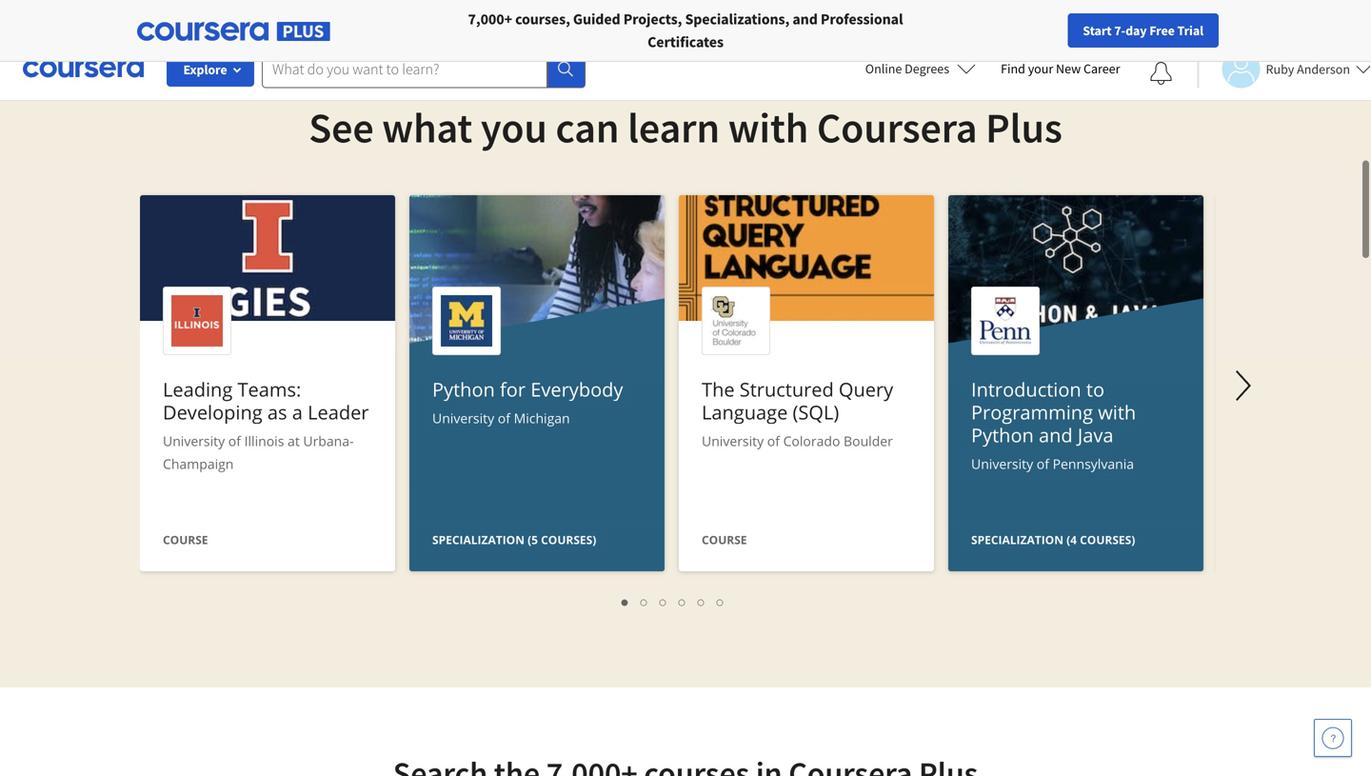 Task type: locate. For each thing, give the bounding box(es) containing it.
courses) inside python for everybody. university of michigan. specialization (5 courses) element
[[541, 532, 596, 548]]

1 course from the left
[[163, 532, 208, 548]]

of left pennsylvania
[[1037, 455, 1049, 473]]

specialization left (5
[[432, 532, 525, 548]]

university
[[432, 409, 494, 427], [163, 432, 225, 450], [702, 432, 764, 450], [971, 455, 1033, 473]]

0 vertical spatial python
[[432, 376, 495, 402]]

course for the structured query language (sql)
[[702, 532, 747, 548]]

start
[[1083, 22, 1112, 39]]

What do you want to learn? text field
[[262, 50, 548, 88]]

course up 6
[[702, 532, 747, 548]]

can
[[556, 101, 619, 154]]

python down introduction
[[971, 422, 1034, 448]]

as
[[268, 399, 287, 425]]

michigan
[[514, 409, 570, 427]]

0 horizontal spatial courses)
[[541, 532, 596, 548]]

1 vertical spatial python
[[971, 422, 1034, 448]]

of left illinois
[[228, 432, 241, 450]]

urbana-
[[303, 432, 354, 450]]

leader
[[308, 399, 369, 425]]

of inside the structured query language (sql) university of colorado boulder
[[767, 432, 780, 450]]

university left michigan
[[432, 409, 494, 427]]

list
[[150, 590, 1197, 612]]

for left businesses
[[157, 10, 178, 29]]

anderson
[[1297, 60, 1350, 78]]

your
[[1028, 60, 1054, 77]]

and for python
[[1039, 422, 1073, 448]]

None search field
[[262, 50, 586, 88]]

trial
[[1178, 22, 1204, 39]]

for for businesses
[[157, 10, 178, 29]]

1 specialization from the left
[[432, 532, 525, 548]]

for for universities
[[282, 10, 303, 29]]

ruby anderson button
[[1198, 50, 1371, 88]]

1 horizontal spatial course
[[702, 532, 747, 548]]

courses)
[[541, 532, 596, 548], [1080, 532, 1136, 548]]

businesses
[[181, 10, 251, 29]]

2 specialization from the left
[[971, 532, 1064, 548]]

1 horizontal spatial python
[[971, 422, 1034, 448]]

0 horizontal spatial python
[[432, 376, 495, 402]]

of down the for
[[498, 409, 510, 427]]

4 button
[[673, 590, 692, 612]]

and inside 7,000+ courses, guided projects, specializations, and professional certificates
[[793, 10, 818, 29]]

see
[[309, 101, 374, 154]]

for
[[157, 10, 178, 29], [282, 10, 303, 29]]

0 horizontal spatial for
[[157, 10, 178, 29]]

1 horizontal spatial for
[[282, 10, 303, 29]]

2 courses) from the left
[[1080, 532, 1136, 548]]

banner navigation
[[15, 0, 536, 38]]

courses) right (5
[[541, 532, 596, 548]]

university down the language
[[702, 432, 764, 450]]

leading teams: developing as a leader. university of illinois at urbana-champaign. course element
[[140, 195, 395, 576]]

0 horizontal spatial specialization
[[432, 532, 525, 548]]

0 horizontal spatial with
[[728, 101, 809, 154]]

governments link
[[403, 0, 528, 38]]

1 button
[[616, 590, 635, 612]]

coursera plus image
[[137, 22, 330, 41]]

colorado
[[783, 432, 840, 450]]

0 horizontal spatial and
[[793, 10, 818, 29]]

introduction
[[971, 376, 1082, 402]]

boulder
[[844, 432, 893, 450]]

(4
[[1067, 532, 1077, 548]]

and left professional
[[793, 10, 818, 29]]

1 vertical spatial with
[[1098, 399, 1136, 425]]

with right learn at top
[[728, 101, 809, 154]]

course down champaign
[[163, 532, 208, 548]]

structured
[[740, 376, 834, 402]]

university down the "programming"
[[971, 455, 1033, 473]]

specialization
[[432, 532, 525, 548], [971, 532, 1064, 548]]

for left universities
[[282, 10, 303, 29]]

1 vertical spatial and
[[1039, 422, 1073, 448]]

course
[[163, 532, 208, 548], [702, 532, 747, 548]]

show notifications image
[[1150, 62, 1173, 85]]

explore button
[[167, 52, 254, 87]]

0 horizontal spatial course
[[163, 532, 208, 548]]

teams:
[[238, 376, 301, 402]]

university up champaign
[[163, 432, 225, 450]]

university inside leading teams: developing as a leader university of illinois at urbana- champaign
[[163, 432, 225, 450]]

courses) right (4 on the bottom of the page
[[1080, 532, 1136, 548]]

the structured query language (sql). university of colorado boulder. course element
[[679, 195, 934, 576]]

2
[[641, 592, 649, 610]]

course for leading teams: developing as a leader
[[163, 532, 208, 548]]

of left colorado
[[767, 432, 780, 450]]

degrees
[[905, 60, 950, 77]]

and for specializations,
[[793, 10, 818, 29]]

language
[[702, 399, 788, 425]]

python for everybody. university of michigan. specialization (5 courses) element
[[410, 195, 665, 720]]

python left the for
[[432, 376, 495, 402]]

and inside introduction to programming with python and java university of pennsylvania
[[1039, 422, 1073, 448]]

1 horizontal spatial and
[[1039, 422, 1073, 448]]

specialization left (4 on the bottom of the page
[[971, 532, 1064, 548]]

courses) inside introduction to programming with python and java. university of pennsylvania. specialization (4 courses) 'element'
[[1080, 532, 1136, 548]]

and
[[793, 10, 818, 29], [1039, 422, 1073, 448]]

online degrees
[[866, 60, 950, 77]]

see what you can learn with coursera plus
[[309, 101, 1063, 154]]

for
[[500, 376, 526, 402]]

1 horizontal spatial courses)
[[1080, 532, 1136, 548]]

3 button
[[654, 590, 673, 612]]

7,000+
[[468, 10, 512, 29]]

6 button
[[711, 590, 730, 612]]

find your new career link
[[992, 57, 1130, 81]]

course inside "element"
[[702, 532, 747, 548]]

new
[[1056, 60, 1081, 77]]

specialization for python
[[971, 532, 1064, 548]]

for universities
[[282, 10, 380, 29]]

1 for from the left
[[157, 10, 178, 29]]

governments
[[432, 10, 521, 29]]

1 horizontal spatial with
[[1098, 399, 1136, 425]]

introduction to programming with python and java university of pennsylvania
[[971, 376, 1136, 473]]

with
[[728, 101, 809, 154], [1098, 399, 1136, 425]]

and left the "java"
[[1039, 422, 1073, 448]]

1 horizontal spatial specialization
[[971, 532, 1064, 548]]

for businesses
[[157, 10, 251, 29]]

0 vertical spatial and
[[793, 10, 818, 29]]

coursera image
[[23, 54, 144, 84]]

courses) for michigan
[[541, 532, 596, 548]]

specialization inside 'element'
[[971, 532, 1064, 548]]

1 courses) from the left
[[541, 532, 596, 548]]

day
[[1126, 22, 1147, 39]]

projects,
[[624, 10, 682, 29]]

2 for from the left
[[282, 10, 303, 29]]

introduction to programming with python and java. university of pennsylvania. specialization (4 courses) element
[[949, 195, 1204, 720]]

python inside introduction to programming with python and java university of pennsylvania
[[971, 422, 1034, 448]]

of
[[498, 409, 510, 427], [228, 432, 241, 450], [767, 432, 780, 450], [1037, 455, 1049, 473]]

ruby anderson
[[1266, 60, 1350, 78]]

2 course from the left
[[702, 532, 747, 548]]

learn
[[628, 101, 720, 154]]

at
[[288, 432, 300, 450]]

explore
[[183, 61, 227, 78]]

with up pennsylvania
[[1098, 399, 1136, 425]]

specialization for of
[[432, 532, 525, 548]]

(sql)
[[793, 399, 839, 425]]

with inside introduction to programming with python and java university of pennsylvania
[[1098, 399, 1136, 425]]

specialization (5 courses)
[[432, 532, 596, 548]]

python
[[432, 376, 495, 402], [971, 422, 1034, 448]]



Task type: describe. For each thing, give the bounding box(es) containing it.
of inside python for everybody university of michigan
[[498, 409, 510, 427]]

programming
[[971, 399, 1093, 425]]

certificates
[[648, 32, 724, 51]]

python inside python for everybody university of michigan
[[432, 376, 495, 402]]

4
[[679, 592, 687, 610]]

find your new career
[[1001, 60, 1120, 77]]

pennsylvania
[[1053, 455, 1134, 473]]

ruby
[[1266, 60, 1295, 78]]

7-
[[1115, 22, 1126, 39]]

universities
[[306, 10, 380, 29]]

query
[[839, 376, 894, 402]]

next slide image
[[1221, 363, 1267, 409]]

university inside the structured query language (sql) university of colorado boulder
[[702, 432, 764, 450]]

guided
[[573, 10, 621, 29]]

of inside leading teams: developing as a leader university of illinois at urbana- champaign
[[228, 432, 241, 450]]

5 button
[[692, 590, 711, 612]]

courses) for and
[[1080, 532, 1136, 548]]

university inside introduction to programming with python and java university of pennsylvania
[[971, 455, 1033, 473]]

python for everybody university of michigan
[[432, 376, 623, 427]]

illinois
[[244, 432, 284, 450]]

help center image
[[1322, 727, 1345, 750]]

professional
[[821, 10, 903, 29]]

online
[[866, 60, 902, 77]]

career
[[1084, 60, 1120, 77]]

2 button
[[635, 590, 654, 612]]

7,000+ courses, guided projects, specializations, and professional certificates
[[468, 10, 903, 51]]

online degrees button
[[850, 48, 992, 90]]

champaign
[[163, 455, 234, 473]]

university inside python for everybody university of michigan
[[432, 409, 494, 427]]

free
[[1150, 22, 1175, 39]]

you
[[481, 101, 547, 154]]

5
[[698, 592, 706, 610]]

the
[[702, 376, 735, 402]]

everybody
[[531, 376, 623, 402]]

a
[[292, 399, 303, 425]]

1
[[622, 592, 630, 610]]

leading
[[163, 376, 233, 402]]

start 7-day free trial
[[1083, 22, 1204, 39]]

the structured query language (sql) university of colorado boulder
[[702, 376, 894, 450]]

plus
[[986, 101, 1063, 154]]

developing
[[163, 399, 263, 425]]

leading teams: developing as a leader university of illinois at urbana- champaign
[[163, 376, 369, 473]]

specialization (4 courses)
[[971, 532, 1136, 548]]

courses,
[[515, 10, 570, 29]]

3
[[660, 592, 668, 610]]

to
[[1087, 376, 1105, 402]]

coursera
[[817, 101, 978, 154]]

java
[[1078, 422, 1114, 448]]

of inside introduction to programming with python and java university of pennsylvania
[[1037, 455, 1049, 473]]

6
[[717, 592, 725, 610]]

start 7-day free trial button
[[1068, 13, 1219, 48]]

find
[[1001, 60, 1026, 77]]

0 vertical spatial with
[[728, 101, 809, 154]]

specializations,
[[685, 10, 790, 29]]

what
[[382, 101, 473, 154]]

list containing 1
[[150, 590, 1197, 612]]

(5
[[528, 532, 538, 548]]



Task type: vqa. For each thing, say whether or not it's contained in the screenshot.
PROJECTS,
yes



